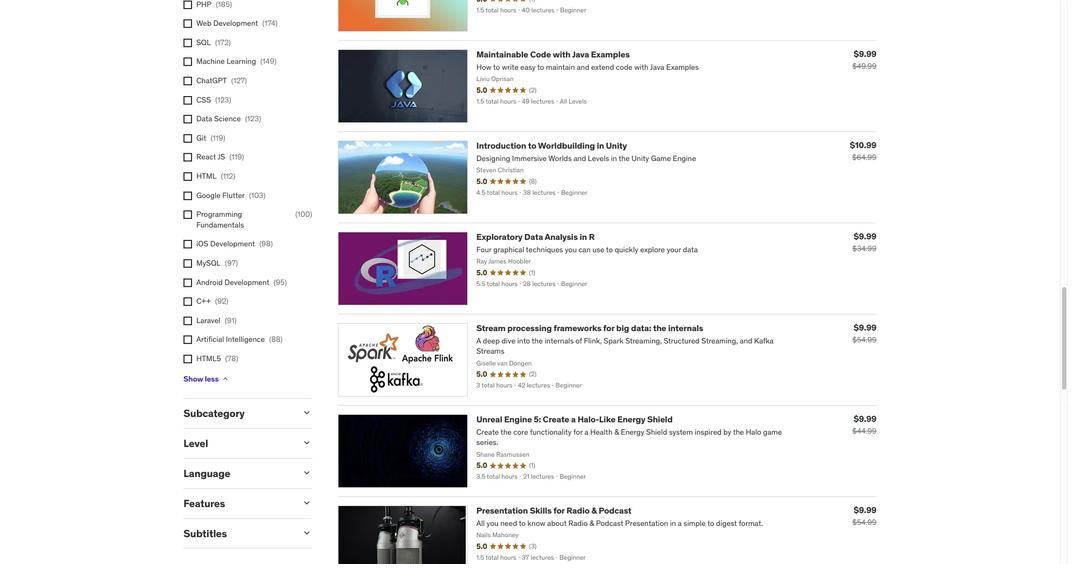 Task type: vqa. For each thing, say whether or not it's contained in the screenshot.


Task type: locate. For each thing, give the bounding box(es) containing it.
xsmall image left git
[[184, 134, 192, 143]]

stream
[[477, 323, 506, 333]]

machine
[[196, 57, 225, 66]]

small image
[[302, 408, 312, 418], [302, 467, 312, 478], [302, 527, 312, 538]]

$9.99 inside the $9.99 $44.99
[[854, 413, 877, 424]]

small image for level
[[302, 438, 312, 448]]

5 xsmall image from the top
[[184, 259, 192, 268]]

1 horizontal spatial in
[[597, 140, 604, 151]]

artificial intelligence (88)
[[196, 334, 283, 344]]

xsmall image for programming fundamentals
[[184, 210, 192, 219]]

0 vertical spatial development
[[213, 18, 258, 28]]

1 vertical spatial in
[[580, 231, 587, 242]]

ios
[[196, 239, 208, 249]]

0 vertical spatial for
[[603, 323, 615, 333]]

$34.99
[[853, 244, 877, 253]]

subcategory button
[[184, 407, 293, 420]]

3 $9.99 from the top
[[854, 322, 877, 333]]

chatgpt (127)
[[196, 76, 247, 85]]

$54.99
[[853, 335, 877, 345], [853, 517, 877, 527]]

2 vertical spatial development
[[225, 277, 269, 287]]

(78)
[[225, 354, 238, 363]]

8 xsmall image from the top
[[184, 355, 192, 363]]

artificial
[[196, 334, 224, 344]]

frameworks
[[554, 323, 602, 333]]

stream processing frameworks for big data: the internals
[[477, 323, 704, 333]]

small image for subcategory
[[302, 408, 312, 418]]

engine
[[504, 414, 532, 425]]

(88)
[[269, 334, 283, 344]]

$9.99 inside $9.99 $34.99
[[854, 231, 877, 242]]

1 $54.99 from the top
[[853, 335, 877, 345]]

1 vertical spatial data
[[524, 231, 543, 242]]

0 vertical spatial small image
[[302, 438, 312, 448]]

xsmall image for data science
[[184, 115, 192, 124]]

xsmall image for machine
[[184, 58, 192, 66]]

science
[[214, 114, 241, 124]]

introduction
[[477, 140, 526, 151]]

maintainable code with java examples
[[477, 49, 630, 60]]

1 vertical spatial (119)
[[229, 152, 244, 162]]

0 vertical spatial in
[[597, 140, 604, 151]]

2 vertical spatial small image
[[302, 527, 312, 538]]

like
[[599, 414, 616, 425]]

energy
[[618, 414, 646, 425]]

2 $54.99 from the top
[[853, 517, 877, 527]]

1 small image from the top
[[302, 408, 312, 418]]

4 xsmall image from the top
[[184, 210, 192, 219]]

1 horizontal spatial for
[[603, 323, 615, 333]]

small image for subtitles
[[302, 527, 312, 538]]

subtitles
[[184, 527, 227, 540]]

google
[[196, 190, 221, 200]]

show
[[184, 374, 203, 384]]

features button
[[184, 497, 293, 510]]

0 horizontal spatial (119)
[[211, 133, 225, 143]]

2 xsmall image from the top
[[184, 115, 192, 124]]

xsmall image for html5
[[184, 355, 192, 363]]

0 vertical spatial $54.99
[[853, 335, 877, 345]]

$9.99 for exploratory data analysis in r
[[854, 231, 877, 242]]

small image for language
[[302, 467, 312, 478]]

code
[[530, 49, 551, 60]]

0 vertical spatial data
[[196, 114, 212, 124]]

features
[[184, 497, 225, 510]]

the
[[653, 323, 667, 333]]

1 vertical spatial small image
[[302, 497, 312, 508]]

xsmall image left the android
[[184, 278, 192, 287]]

(123) right science
[[245, 114, 261, 124]]

xsmall image for css
[[184, 96, 192, 104]]

xsmall image for html
[[184, 172, 192, 181]]

for left big
[[603, 323, 615, 333]]

with
[[553, 49, 571, 60]]

xsmall image left mysql
[[184, 259, 192, 268]]

development
[[213, 18, 258, 28], [210, 239, 255, 249], [225, 277, 269, 287]]

exploratory
[[477, 231, 523, 242]]

4 $9.99 from the top
[[854, 413, 877, 424]]

0 horizontal spatial for
[[554, 505, 565, 516]]

1 $9.99 from the top
[[854, 48, 877, 59]]

unreal
[[477, 414, 502, 425]]

xsmall image left laravel
[[184, 316, 192, 325]]

3 xsmall image from the top
[[184, 134, 192, 143]]

learning
[[227, 57, 256, 66]]

7 xsmall image from the top
[[184, 316, 192, 325]]

3 small image from the top
[[302, 527, 312, 538]]

$9.99 $54.99 for stream processing frameworks for big data: the internals
[[853, 322, 877, 345]]

xsmall image
[[184, 77, 192, 85], [184, 115, 192, 124], [184, 134, 192, 143], [184, 210, 192, 219], [184, 259, 192, 268], [184, 278, 192, 287], [184, 316, 192, 325], [184, 355, 192, 363]]

development up (97)
[[210, 239, 255, 249]]

presentation skills for radio & podcast
[[477, 505, 632, 516]]

1 vertical spatial $54.99
[[853, 517, 877, 527]]

in left r
[[580, 231, 587, 242]]

1 horizontal spatial (123)
[[245, 114, 261, 124]]

development for android development
[[225, 277, 269, 287]]

(174)
[[262, 18, 278, 28]]

css (123)
[[196, 95, 231, 104]]

5 $9.99 from the top
[[854, 505, 877, 515]]

1 small image from the top
[[302, 438, 312, 448]]

introduction to worldbuilding in unity link
[[477, 140, 627, 151]]

0 vertical spatial (123)
[[215, 95, 231, 104]]

halo-
[[578, 414, 599, 425]]

$9.99 $54.99
[[853, 322, 877, 345], [853, 505, 877, 527]]

$54.99 for presentation skills for radio & podcast
[[853, 517, 877, 527]]

1 horizontal spatial (119)
[[229, 152, 244, 162]]

(95)
[[274, 277, 287, 287]]

xsmall image left science
[[184, 115, 192, 124]]

mysql
[[196, 258, 221, 268]]

(103)
[[249, 190, 266, 200]]

data left analysis
[[524, 231, 543, 242]]

(119) right git
[[211, 133, 225, 143]]

git
[[196, 133, 206, 143]]

(172)
[[215, 37, 231, 47]]

xsmall image for git
[[184, 134, 192, 143]]

xsmall image for web
[[184, 19, 192, 28]]

(119) right js
[[229, 152, 244, 162]]

xsmall image for android development
[[184, 278, 192, 287]]

1 $9.99 $54.99 from the top
[[853, 322, 877, 345]]

2 $9.99 $54.99 from the top
[[853, 505, 877, 527]]

$49.99
[[853, 61, 877, 71]]

c++
[[196, 296, 211, 306]]

0 horizontal spatial in
[[580, 231, 587, 242]]

analysis
[[545, 231, 578, 242]]

xsmall image up show
[[184, 355, 192, 363]]

git (119)
[[196, 133, 225, 143]]

stream processing frameworks for big data: the internals link
[[477, 323, 704, 333]]

r
[[589, 231, 595, 242]]

(123)
[[215, 95, 231, 104], [245, 114, 261, 124]]

data down the css at the left
[[196, 114, 212, 124]]

6 xsmall image from the top
[[184, 278, 192, 287]]

(100)
[[295, 209, 312, 219]]

2 small image from the top
[[302, 467, 312, 478]]

language button
[[184, 467, 293, 480]]

0 vertical spatial small image
[[302, 408, 312, 418]]

xsmall image left the programming
[[184, 210, 192, 219]]

less
[[205, 374, 219, 384]]

0 horizontal spatial data
[[196, 114, 212, 124]]

development for web development
[[213, 18, 258, 28]]

development up (172)
[[213, 18, 258, 28]]

small image
[[302, 438, 312, 448], [302, 497, 312, 508]]

worldbuilding
[[538, 140, 595, 151]]

0 vertical spatial (119)
[[211, 133, 225, 143]]

xsmall image for artificial
[[184, 336, 192, 344]]

for
[[603, 323, 615, 333], [554, 505, 565, 516]]

in for unity
[[597, 140, 604, 151]]

xsmall image
[[184, 0, 192, 9], [184, 19, 192, 28], [184, 39, 192, 47], [184, 58, 192, 66], [184, 96, 192, 104], [184, 153, 192, 162], [184, 172, 192, 181], [184, 191, 192, 200], [184, 240, 192, 249], [184, 297, 192, 306], [184, 336, 192, 344], [221, 375, 229, 383]]

$9.99 $54.99 for presentation skills for radio & podcast
[[853, 505, 877, 527]]

0 vertical spatial $9.99 $54.99
[[853, 322, 877, 345]]

introduction to worldbuilding in unity
[[477, 140, 627, 151]]

xsmall image for google
[[184, 191, 192, 200]]

2 $9.99 from the top
[[854, 231, 877, 242]]

2 small image from the top
[[302, 497, 312, 508]]

1 vertical spatial small image
[[302, 467, 312, 478]]

1 vertical spatial $9.99 $54.99
[[853, 505, 877, 527]]

$9.99 inside the $9.99 $49.99
[[854, 48, 877, 59]]

skills
[[530, 505, 552, 516]]

1 vertical spatial development
[[210, 239, 255, 249]]

1 xsmall image from the top
[[184, 77, 192, 85]]

in left unity on the right top of page
[[597, 140, 604, 151]]

(123) down chatgpt (127)
[[215, 95, 231, 104]]

$64.99
[[852, 153, 877, 162]]

xsmall image left chatgpt
[[184, 77, 192, 85]]

java
[[572, 49, 589, 60]]

laravel
[[196, 315, 221, 325]]

for right the skills
[[554, 505, 565, 516]]

development down (97)
[[225, 277, 269, 287]]

(149)
[[260, 57, 277, 66]]



Task type: describe. For each thing, give the bounding box(es) containing it.
xsmall image for sql
[[184, 39, 192, 47]]

a
[[571, 414, 576, 425]]

react
[[196, 152, 216, 162]]

chatgpt
[[196, 76, 227, 85]]

(98)
[[259, 239, 273, 249]]

js
[[218, 152, 225, 162]]

html (112)
[[196, 171, 235, 181]]

big
[[616, 323, 629, 333]]

$54.99 for stream processing frameworks for big data: the internals
[[853, 335, 877, 345]]

$9.99 for unreal engine 5: create a halo-like energy shield
[[854, 413, 877, 424]]

sql (172)
[[196, 37, 231, 47]]

(92)
[[215, 296, 228, 306]]

html
[[196, 171, 217, 181]]

flutter
[[222, 190, 245, 200]]

unreal engine 5: create a halo-like energy shield link
[[477, 414, 673, 425]]

mysql (97)
[[196, 258, 238, 268]]

processing
[[508, 323, 552, 333]]

$9.99 $44.99
[[853, 413, 877, 436]]

maintainable code with java examples link
[[477, 49, 630, 60]]

(112)
[[221, 171, 235, 181]]

presentation
[[477, 505, 528, 516]]

internals
[[668, 323, 704, 333]]

unreal engine 5: create a halo-like energy shield
[[477, 414, 673, 425]]

&
[[592, 505, 597, 516]]

$9.99 for maintainable code with java examples
[[854, 48, 877, 59]]

show less
[[184, 374, 219, 384]]

level button
[[184, 437, 293, 450]]

xsmall image for laravel
[[184, 316, 192, 325]]

(91)
[[225, 315, 237, 325]]

html5
[[196, 354, 221, 363]]

development for ios development
[[210, 239, 255, 249]]

unity
[[606, 140, 627, 151]]

xsmall image for react
[[184, 153, 192, 162]]

(97)
[[225, 258, 238, 268]]

language
[[184, 467, 230, 480]]

$44.99
[[853, 426, 877, 436]]

google flutter (103)
[[196, 190, 266, 200]]

$10.99
[[850, 140, 877, 150]]

html5 (78)
[[196, 354, 238, 363]]

in for r
[[580, 231, 587, 242]]

fundamentals
[[196, 220, 244, 230]]

exploratory data analysis in r
[[477, 231, 595, 242]]

show less button
[[184, 368, 229, 390]]

$9.99 for presentation skills for radio & podcast
[[854, 505, 877, 515]]

1 vertical spatial (123)
[[245, 114, 261, 124]]

$9.99 $49.99
[[853, 48, 877, 71]]

xsmall image for c++
[[184, 297, 192, 306]]

ios development (98)
[[196, 239, 273, 249]]

subtitles button
[[184, 527, 293, 540]]

1 vertical spatial for
[[554, 505, 565, 516]]

xsmall image for chatgpt
[[184, 77, 192, 85]]

xsmall image for mysql
[[184, 259, 192, 268]]

xsmall image for ios
[[184, 240, 192, 249]]

radio
[[567, 505, 590, 516]]

xsmall image inside show less button
[[221, 375, 229, 383]]

presentation skills for radio & podcast link
[[477, 505, 632, 516]]

css
[[196, 95, 211, 104]]

examples
[[591, 49, 630, 60]]

c++ (92)
[[196, 296, 228, 306]]

subcategory
[[184, 407, 245, 420]]

react js (119)
[[196, 152, 244, 162]]

maintainable
[[477, 49, 528, 60]]

(127)
[[231, 76, 247, 85]]

1 horizontal spatial data
[[524, 231, 543, 242]]

data:
[[631, 323, 652, 333]]

$10.99 $64.99
[[850, 140, 877, 162]]

android
[[196, 277, 223, 287]]

data science (123)
[[196, 114, 261, 124]]

small image for features
[[302, 497, 312, 508]]

programming
[[196, 209, 242, 219]]

laravel (91)
[[196, 315, 237, 325]]

0 horizontal spatial (123)
[[215, 95, 231, 104]]

$9.99 $34.99
[[853, 231, 877, 253]]

$9.99 for stream processing frameworks for big data: the internals
[[854, 322, 877, 333]]

web development (174)
[[196, 18, 278, 28]]

to
[[528, 140, 537, 151]]

android development (95)
[[196, 277, 287, 287]]

sql
[[196, 37, 211, 47]]

exploratory data analysis in r link
[[477, 231, 595, 242]]

machine learning (149)
[[196, 57, 277, 66]]



